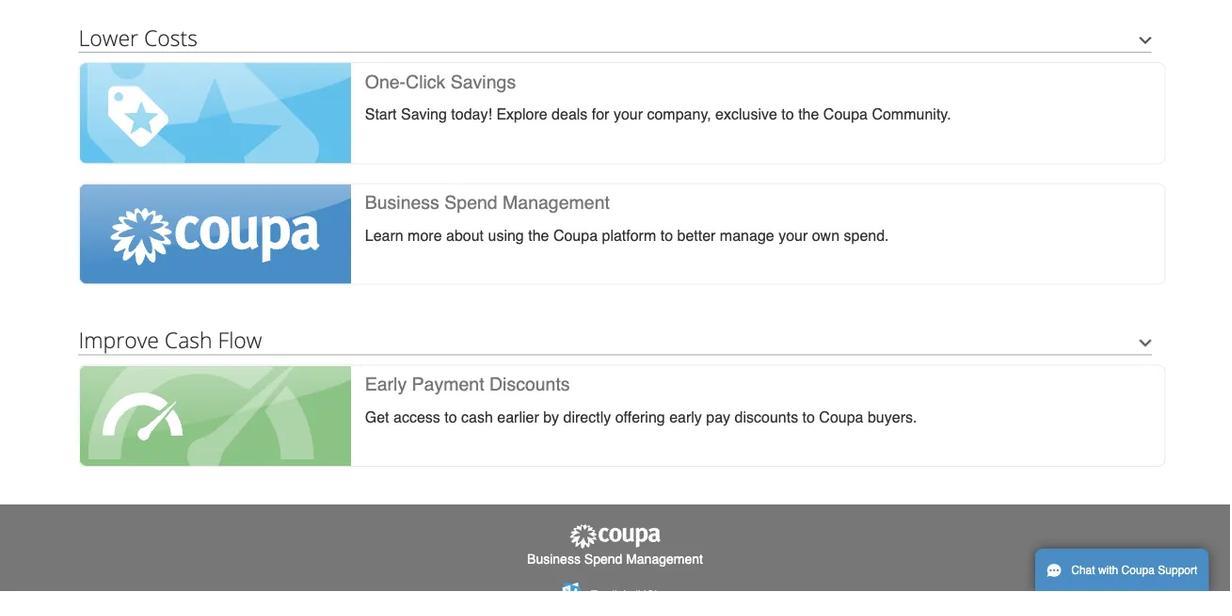 Task type: locate. For each thing, give the bounding box(es) containing it.
1 vertical spatial your
[[779, 226, 808, 244]]

1 horizontal spatial the
[[799, 106, 820, 123]]

1 horizontal spatial spend
[[585, 552, 623, 567]]

your right for
[[614, 106, 643, 123]]

1 horizontal spatial management
[[626, 552, 703, 567]]

business spend management down coupa supplier portal image
[[527, 552, 703, 567]]

discounts
[[735, 408, 799, 426]]

the right using
[[528, 226, 549, 244]]

1 vertical spatial business spend management
[[527, 552, 703, 567]]

to
[[782, 106, 794, 123], [661, 226, 673, 244], [445, 408, 457, 426], [803, 408, 815, 426]]

0 vertical spatial the
[[799, 106, 820, 123]]

coupa
[[824, 106, 868, 123], [554, 226, 598, 244], [820, 408, 864, 426], [1122, 564, 1155, 577]]

early
[[670, 408, 702, 426]]

0 horizontal spatial your
[[614, 106, 643, 123]]

management up using
[[503, 192, 610, 213]]

early
[[365, 374, 407, 395]]

1 horizontal spatial business
[[527, 552, 581, 567]]

1 vertical spatial spend
[[585, 552, 623, 567]]

1 horizontal spatial your
[[779, 226, 808, 244]]

savings
[[451, 71, 516, 92]]

business spend management
[[365, 192, 610, 213], [527, 552, 703, 567]]

the
[[799, 106, 820, 123], [528, 226, 549, 244]]

your
[[614, 106, 643, 123], [779, 226, 808, 244]]

business spend management up using
[[365, 192, 610, 213]]

with
[[1099, 564, 1119, 577]]

support
[[1158, 564, 1198, 577]]

0 horizontal spatial the
[[528, 226, 549, 244]]

chat
[[1072, 564, 1096, 577]]

management
[[503, 192, 610, 213], [626, 552, 703, 567]]

1 vertical spatial management
[[626, 552, 703, 567]]

the right exclusive
[[799, 106, 820, 123]]

payment
[[412, 374, 485, 395]]

0 vertical spatial management
[[503, 192, 610, 213]]

business down coupa supplier portal image
[[527, 552, 581, 567]]

0 horizontal spatial spend
[[445, 192, 498, 213]]

start
[[365, 106, 397, 123]]

business up learn at the left of the page
[[365, 192, 440, 213]]

0 vertical spatial business
[[365, 192, 440, 213]]

click
[[406, 71, 446, 92]]

business
[[365, 192, 440, 213], [527, 552, 581, 567]]

more
[[408, 226, 442, 244]]

management down coupa supplier portal image
[[626, 552, 703, 567]]

offering
[[615, 408, 665, 426]]

spend
[[445, 192, 498, 213], [585, 552, 623, 567]]

platform
[[602, 226, 657, 244]]

spend up about in the top left of the page
[[445, 192, 498, 213]]

0 vertical spatial your
[[614, 106, 643, 123]]

spend.
[[844, 226, 889, 244]]

start saving today! explore deals for your company, exclusive to the coupa community.
[[365, 106, 952, 123]]

spend down coupa supplier portal image
[[585, 552, 623, 567]]

today!
[[451, 106, 492, 123]]

flow
[[218, 325, 262, 355]]

coupa right the with
[[1122, 564, 1155, 577]]

buyers.
[[868, 408, 918, 426]]

coupa left community.
[[824, 106, 868, 123]]

about
[[446, 226, 484, 244]]

your left own
[[779, 226, 808, 244]]



Task type: describe. For each thing, give the bounding box(es) containing it.
to left cash
[[445, 408, 457, 426]]

earlier
[[497, 408, 539, 426]]

learn
[[365, 226, 404, 244]]

discounts
[[490, 374, 570, 395]]

1 vertical spatial the
[[528, 226, 549, 244]]

early payment discounts
[[365, 374, 570, 395]]

to right discounts
[[803, 408, 815, 426]]

manage
[[720, 226, 775, 244]]

saving
[[401, 106, 447, 123]]

company,
[[647, 106, 712, 123]]

to right exclusive
[[782, 106, 794, 123]]

for
[[592, 106, 610, 123]]

cash
[[461, 408, 493, 426]]

improve cash flow
[[79, 325, 262, 355]]

coupa left "buyers."
[[820, 408, 864, 426]]

coupa inside button
[[1122, 564, 1155, 577]]

by
[[543, 408, 559, 426]]

using
[[488, 226, 524, 244]]

deals
[[552, 106, 588, 123]]

coupa left the platform
[[554, 226, 598, 244]]

lower costs
[[79, 23, 198, 52]]

cash
[[165, 325, 212, 355]]

costs
[[144, 23, 198, 52]]

one-
[[365, 71, 406, 92]]

one-click savings
[[365, 71, 516, 92]]

directly
[[564, 408, 611, 426]]

get
[[365, 408, 389, 426]]

better
[[678, 226, 716, 244]]

own
[[812, 226, 840, 244]]

0 vertical spatial business spend management
[[365, 192, 610, 213]]

get access to cash earlier by directly offering early pay discounts to coupa buyers.
[[365, 408, 918, 426]]

chat with coupa support
[[1072, 564, 1198, 577]]

community.
[[872, 106, 952, 123]]

pay
[[706, 408, 731, 426]]

lower
[[79, 23, 138, 52]]

coupa supplier portal image
[[568, 523, 662, 550]]

0 horizontal spatial management
[[503, 192, 610, 213]]

access
[[394, 408, 440, 426]]

improve
[[79, 325, 159, 355]]

chat with coupa support button
[[1036, 549, 1209, 592]]

1 vertical spatial business
[[527, 552, 581, 567]]

exclusive
[[716, 106, 778, 123]]

learn more about using the coupa platform to better manage your own spend.
[[365, 226, 889, 244]]

0 vertical spatial spend
[[445, 192, 498, 213]]

to left better
[[661, 226, 673, 244]]

0 horizontal spatial business
[[365, 192, 440, 213]]

explore
[[497, 106, 548, 123]]



Task type: vqa. For each thing, say whether or not it's contained in the screenshot.
the 0
no



